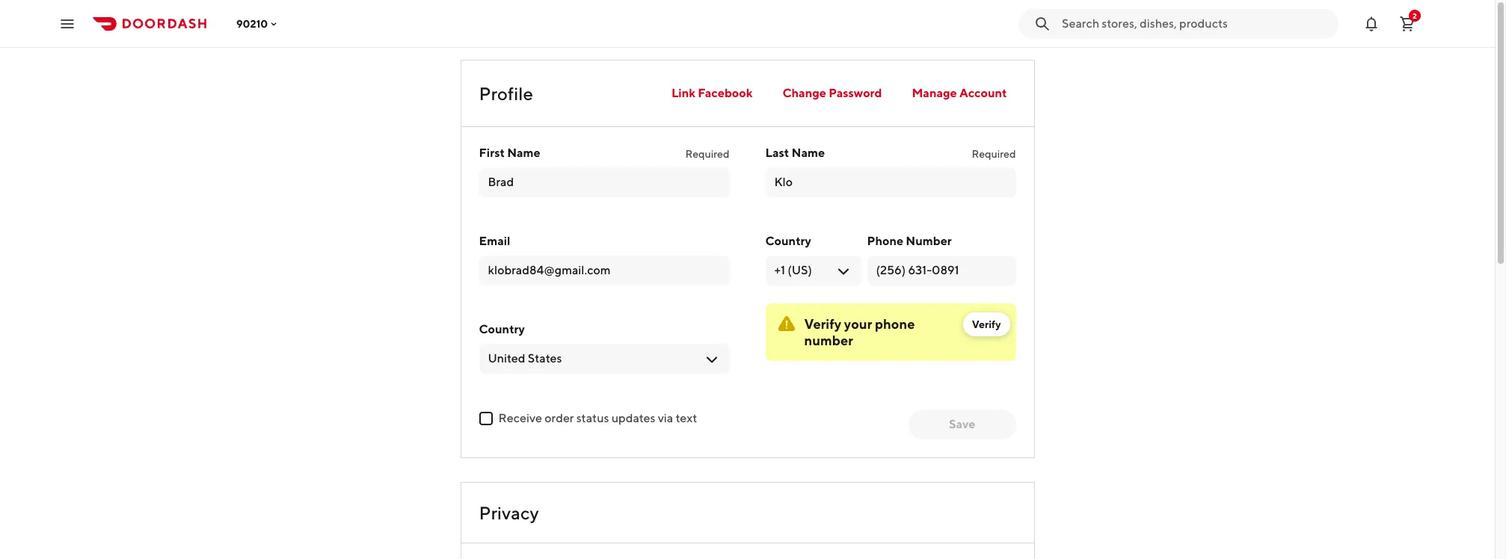 Task type: vqa. For each thing, say whether or not it's contained in the screenshot.
Verify
yes



Task type: locate. For each thing, give the bounding box(es) containing it.
name right first
[[507, 146, 541, 160]]

0 horizontal spatial verify
[[804, 316, 841, 332]]

verify down phone number phone field
[[972, 319, 1001, 331]]

0 horizontal spatial name
[[507, 146, 541, 160]]

verify inside button
[[972, 319, 1001, 331]]

open menu image
[[58, 15, 76, 33]]

1 required from the left
[[685, 148, 730, 160]]

Email email field
[[488, 262, 721, 279]]

verify for verify
[[972, 319, 1001, 331]]

verify up number
[[804, 316, 841, 332]]

2 name from the left
[[792, 146, 825, 160]]

required
[[685, 148, 730, 160], [972, 148, 1016, 160]]

1 horizontal spatial name
[[792, 146, 825, 160]]

first name
[[479, 146, 541, 160]]

name for last name
[[792, 146, 825, 160]]

country
[[765, 234, 811, 248], [479, 322, 525, 337]]

1 name from the left
[[507, 146, 541, 160]]

save
[[949, 417, 976, 432]]

Phone Number telephone field
[[876, 262, 1007, 279]]

email
[[479, 234, 510, 248]]

number
[[804, 333, 853, 348]]

receive order status updates via text
[[498, 411, 697, 426]]

link facebook button
[[663, 79, 762, 108]]

verify
[[804, 316, 841, 332], [972, 319, 1001, 331]]

1 horizontal spatial verify
[[972, 319, 1001, 331]]

manage account
[[912, 86, 1007, 100]]

1 horizontal spatial required
[[972, 148, 1016, 160]]

link facebook
[[672, 86, 753, 100]]

1 vertical spatial country
[[479, 322, 525, 337]]

save button
[[909, 410, 1016, 440]]

0 horizontal spatial required
[[685, 148, 730, 160]]

status
[[576, 411, 609, 426]]

change password
[[783, 86, 882, 100]]

via
[[658, 411, 673, 426]]

verify your phone number
[[804, 316, 915, 348]]

required down account
[[972, 148, 1016, 160]]

0 vertical spatial country
[[765, 234, 811, 248]]

first
[[479, 146, 505, 160]]

2 required from the left
[[972, 148, 1016, 160]]

name
[[507, 146, 541, 160], [792, 146, 825, 160]]

name right last
[[792, 146, 825, 160]]

link
[[672, 86, 696, 100]]

verify inside verify your phone number
[[804, 316, 841, 332]]

account
[[959, 86, 1007, 100]]

phone
[[875, 316, 915, 332]]

required down link facebook button
[[685, 148, 730, 160]]



Task type: describe. For each thing, give the bounding box(es) containing it.
3 items, open order cart image
[[1398, 15, 1416, 33]]

change
[[783, 86, 826, 100]]

verify for verify your phone number
[[804, 316, 841, 332]]

Last Name text field
[[774, 174, 1007, 191]]

1 horizontal spatial country
[[765, 234, 811, 248]]

change password link
[[774, 79, 891, 108]]

2
[[1413, 11, 1417, 20]]

verify button
[[963, 313, 1010, 337]]

password
[[829, 86, 882, 100]]

notification bell image
[[1363, 15, 1381, 33]]

last
[[765, 146, 789, 160]]

2 button
[[1392, 9, 1422, 39]]

required for last name
[[972, 148, 1016, 160]]

updates
[[612, 411, 655, 426]]

90210 button
[[236, 18, 280, 30]]

verify your phone number status
[[765, 304, 1016, 361]]

order
[[545, 411, 574, 426]]

facebook
[[698, 86, 753, 100]]

phone number
[[867, 234, 952, 248]]

your
[[844, 316, 872, 332]]

required for first name
[[685, 148, 730, 160]]

manage
[[912, 86, 957, 100]]

receive
[[498, 411, 542, 426]]

manage account link
[[903, 79, 1016, 108]]

90210
[[236, 18, 268, 30]]

number
[[906, 234, 952, 248]]

privacy
[[479, 503, 539, 523]]

First Name text field
[[488, 174, 721, 191]]

text
[[676, 411, 697, 426]]

last name
[[765, 146, 825, 160]]

profile
[[479, 83, 533, 104]]

Receive order status updates via text checkbox
[[479, 412, 492, 426]]

Store search: begin typing to search for stores available on DoorDash text field
[[1062, 15, 1330, 32]]

0 horizontal spatial country
[[479, 322, 525, 337]]

name for first name
[[507, 146, 541, 160]]

phone
[[867, 234, 903, 248]]



